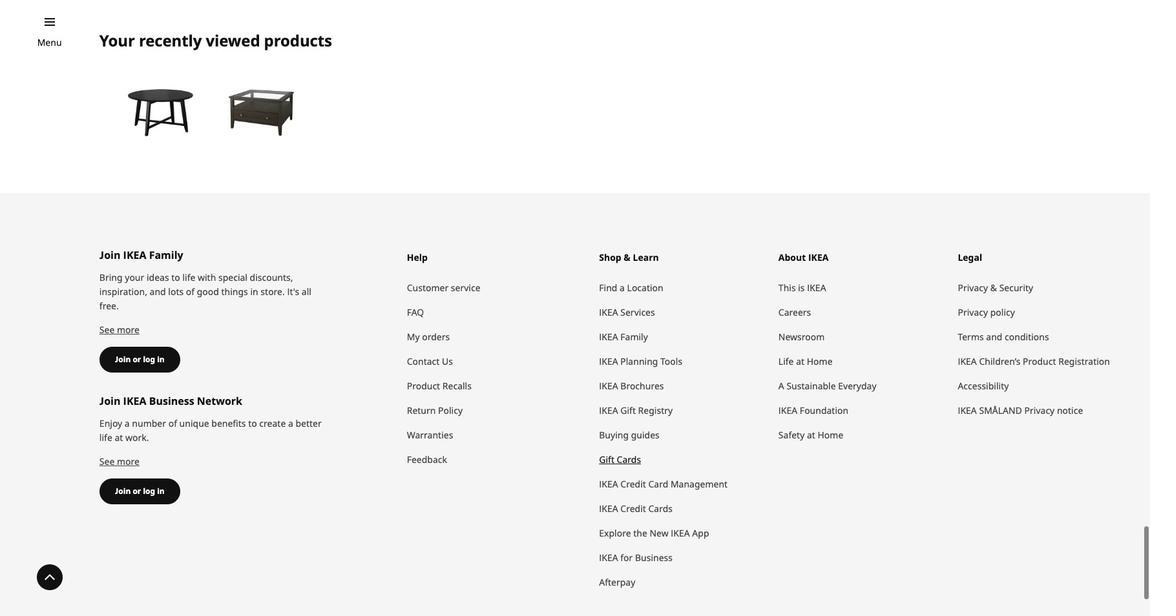 Task type: describe. For each thing, give the bounding box(es) containing it.
1 horizontal spatial product
[[1024, 356, 1057, 368]]

for
[[621, 552, 633, 565]]

ikea brochures link
[[600, 375, 766, 399]]

privacy policy
[[959, 307, 1016, 319]]

my
[[407, 331, 420, 344]]

ikea småland privacy notice link
[[959, 399, 1125, 424]]

ikea for ikea planning tools
[[600, 356, 619, 368]]

return policy
[[407, 405, 463, 417]]

guides
[[632, 429, 660, 442]]

children's
[[980, 356, 1021, 368]]

in inside bring your ideas to life with special discounts, inspiration, and lots of good things in store. it's all free.
[[251, 286, 258, 298]]

policy
[[991, 307, 1016, 319]]

your
[[125, 272, 144, 284]]

afterpay
[[600, 577, 636, 589]]

with
[[198, 272, 216, 284]]

management
[[671, 479, 728, 491]]

see more for join ikea business network
[[99, 456, 140, 468]]

find
[[600, 282, 618, 294]]

ikea up number
[[123, 395, 146, 409]]

warranties
[[407, 429, 453, 442]]

ikea brochures
[[600, 380, 664, 393]]

newsroom
[[779, 331, 825, 344]]

business for ikea
[[149, 395, 194, 409]]

ikea gift registry link
[[600, 399, 766, 424]]

the
[[634, 528, 648, 540]]

ikea gift registry
[[600, 405, 673, 417]]

everyday
[[839, 380, 877, 393]]

ikea for business link
[[600, 546, 766, 571]]

safety
[[779, 429, 805, 442]]

0 horizontal spatial gift
[[600, 454, 615, 466]]

explore the new ikea app
[[600, 528, 710, 540]]

ikea credit cards link
[[600, 497, 766, 522]]

1 horizontal spatial cards
[[649, 503, 673, 515]]

free.
[[99, 300, 119, 312]]

newsroom link
[[779, 325, 946, 350]]

ikea for business
[[600, 552, 673, 565]]

ikea family
[[600, 331, 648, 344]]

ikea credit card management
[[600, 479, 728, 491]]

this is ikea
[[779, 282, 827, 294]]

a for find
[[620, 282, 625, 294]]

privacy & security link
[[959, 276, 1125, 301]]

join up the bring
[[99, 248, 121, 263]]

explore the new ikea app link
[[600, 522, 766, 546]]

faq link
[[407, 301, 587, 325]]

recalls
[[443, 380, 472, 393]]

join ikea family
[[99, 248, 183, 263]]

more for business
[[117, 456, 140, 468]]

home for life at home
[[807, 356, 833, 368]]

ikea foundation link
[[779, 399, 946, 424]]

ikea services
[[600, 307, 655, 319]]

bring your ideas to life with special discounts, inspiration, and lots of good things in store. it's all free.
[[99, 272, 312, 312]]

ikea for ikea brochures
[[600, 380, 619, 393]]

life inside bring your ideas to life with special discounts, inspiration, and lots of good things in store. it's all free.
[[183, 272, 195, 284]]

ikea for ikea foundation
[[779, 405, 798, 417]]

&
[[991, 282, 998, 294]]

registry
[[639, 405, 673, 417]]

inspiration,
[[99, 286, 147, 298]]

enjoy
[[99, 418, 122, 430]]

a sustainable everyday link
[[779, 375, 946, 399]]

privacy for privacy policy
[[959, 307, 989, 319]]

viewed
[[206, 29, 260, 51]]

gift cards
[[600, 454, 642, 466]]

find a location
[[600, 282, 664, 294]]

ikea foundation
[[779, 405, 849, 417]]

join or log in button for family
[[99, 347, 180, 373]]

join down work.
[[115, 486, 131, 497]]

privacy & security
[[959, 282, 1034, 294]]

afterpay link
[[600, 571, 766, 596]]

ikea for ikea for business
[[600, 552, 619, 565]]

enjoy a number of unique benefits to create a better life at work.
[[99, 418, 322, 444]]

0 horizontal spatial cards
[[617, 454, 642, 466]]

join or log in for business
[[115, 486, 165, 497]]

is
[[799, 282, 805, 294]]

bring
[[99, 272, 123, 284]]

explore
[[600, 528, 631, 540]]

kragsta coffee table, black, 35 3/8 " image
[[127, 79, 194, 147]]

ikea for ikea children's product registration
[[959, 356, 978, 368]]

ikea planning tools
[[600, 356, 683, 368]]

a for enjoy
[[125, 418, 130, 430]]

safety at home link
[[779, 424, 946, 448]]

notice
[[1058, 405, 1084, 417]]

home for safety at home
[[818, 429, 844, 442]]

see more link for join ikea family
[[99, 324, 140, 336]]

all
[[302, 286, 312, 298]]

and inside bring your ideas to life with special discounts, inspiration, and lots of good things in store. it's all free.
[[150, 286, 166, 298]]

new
[[650, 528, 669, 540]]

buying guides
[[600, 429, 660, 442]]

orders
[[422, 331, 450, 344]]

customer
[[407, 282, 449, 294]]

your
[[99, 29, 135, 51]]

at for safety
[[808, 429, 816, 442]]

us
[[442, 356, 453, 368]]

in for business
[[157, 486, 165, 497]]

1 vertical spatial product
[[407, 380, 440, 393]]

product recalls
[[407, 380, 472, 393]]

brochures
[[621, 380, 664, 393]]

customer service link
[[407, 276, 587, 301]]

your recently viewed products
[[99, 29, 332, 51]]

faq
[[407, 307, 424, 319]]

customer service
[[407, 282, 481, 294]]

terms and conditions
[[959, 331, 1050, 344]]

products
[[264, 29, 332, 51]]

privacy for privacy & security
[[959, 282, 989, 294]]

safety at home
[[779, 429, 844, 442]]

or for business
[[133, 486, 141, 497]]

in for family
[[157, 354, 165, 365]]



Task type: vqa. For each thing, say whether or not it's contained in the screenshot.
apps
no



Task type: locate. For each thing, give the bounding box(es) containing it.
1 horizontal spatial life
[[183, 272, 195, 284]]

privacy up terms
[[959, 307, 989, 319]]

see for join ikea family
[[99, 324, 115, 336]]

create
[[260, 418, 286, 430]]

1 horizontal spatial business
[[636, 552, 673, 565]]

this
[[779, 282, 796, 294]]

and
[[150, 286, 166, 298], [987, 331, 1003, 344]]

warranties link
[[407, 424, 587, 448]]

2 horizontal spatial at
[[808, 429, 816, 442]]

security
[[1000, 282, 1034, 294]]

see for join ikea business network
[[99, 456, 115, 468]]

join or log in down work.
[[115, 486, 165, 497]]

contact us link
[[407, 350, 587, 375]]

2 vertical spatial privacy
[[1025, 405, 1055, 417]]

2 vertical spatial in
[[157, 486, 165, 497]]

2 more from the top
[[117, 456, 140, 468]]

or down work.
[[133, 486, 141, 497]]

home inside life at home link
[[807, 356, 833, 368]]

2 join or log in button from the top
[[99, 479, 180, 505]]

buying
[[600, 429, 629, 442]]

join ikea business network
[[99, 395, 242, 409]]

2 horizontal spatial a
[[620, 282, 625, 294]]

privacy left &
[[959, 282, 989, 294]]

to inside bring your ideas to life with special discounts, inspiration, and lots of good things in store. it's all free.
[[172, 272, 180, 284]]

2 join or log in from the top
[[115, 486, 165, 497]]

see more down work.
[[99, 456, 140, 468]]

0 vertical spatial credit
[[621, 479, 646, 491]]

ikea down gift cards
[[600, 479, 619, 491]]

0 vertical spatial gift
[[621, 405, 636, 417]]

2 log from the top
[[143, 486, 155, 497]]

1 see from the top
[[99, 324, 115, 336]]

ikea up "buying"
[[600, 405, 619, 417]]

log for family
[[143, 354, 155, 365]]

careers
[[779, 307, 812, 319]]

a right enjoy
[[125, 418, 130, 430]]

privacy inside 'link'
[[1025, 405, 1055, 417]]

join or log in button down work.
[[99, 479, 180, 505]]

business up number
[[149, 395, 194, 409]]

and right terms
[[987, 331, 1003, 344]]

lots
[[168, 286, 184, 298]]

menu
[[37, 36, 62, 48]]

accessibility
[[959, 380, 1010, 393]]

join up enjoy
[[99, 395, 121, 409]]

home inside safety at home link
[[818, 429, 844, 442]]

ikea credit cards
[[600, 503, 673, 515]]

ikea up the "your"
[[123, 248, 146, 263]]

ikea planning tools link
[[600, 350, 766, 375]]

things
[[221, 286, 248, 298]]

family
[[149, 248, 183, 263], [621, 331, 648, 344]]

ikea down find
[[600, 307, 619, 319]]

0 vertical spatial or
[[133, 354, 141, 365]]

ikea left the brochures
[[600, 380, 619, 393]]

1 log from the top
[[143, 354, 155, 365]]

see more link for join ikea business network
[[99, 456, 140, 468]]

ikea inside 'link'
[[600, 307, 619, 319]]

return policy link
[[407, 399, 587, 424]]

more
[[117, 324, 140, 336], [117, 456, 140, 468]]

0 vertical spatial product
[[1024, 356, 1057, 368]]

or up join ikea business network
[[133, 354, 141, 365]]

join
[[99, 248, 121, 263], [115, 354, 131, 365], [99, 395, 121, 409], [115, 486, 131, 497]]

gift
[[621, 405, 636, 417], [600, 454, 615, 466]]

of inside enjoy a number of unique benefits to create a better life at work.
[[169, 418, 177, 430]]

1 more from the top
[[117, 324, 140, 336]]

1 or from the top
[[133, 354, 141, 365]]

log down work.
[[143, 486, 155, 497]]

1 vertical spatial see more link
[[99, 456, 140, 468]]

accessibility link
[[959, 375, 1125, 399]]

0 horizontal spatial product
[[407, 380, 440, 393]]

0 vertical spatial in
[[251, 286, 258, 298]]

join or log in up join ikea business network
[[115, 354, 165, 365]]

0 vertical spatial life
[[183, 272, 195, 284]]

foundation
[[800, 405, 849, 417]]

1 vertical spatial cards
[[649, 503, 673, 515]]

0 horizontal spatial to
[[172, 272, 180, 284]]

join or log in
[[115, 354, 165, 365], [115, 486, 165, 497]]

ikea children's product registration
[[959, 356, 1111, 368]]

ikea for ikea services
[[600, 307, 619, 319]]

to inside enjoy a number of unique benefits to create a better life at work.
[[248, 418, 257, 430]]

home
[[807, 356, 833, 368], [818, 429, 844, 442]]

and down ideas
[[150, 286, 166, 298]]

better
[[296, 418, 322, 430]]

join down free.
[[115, 354, 131, 365]]

1 horizontal spatial at
[[797, 356, 805, 368]]

see down enjoy
[[99, 456, 115, 468]]

ikea down accessibility
[[959, 405, 978, 417]]

at right life
[[797, 356, 805, 368]]

1 horizontal spatial to
[[248, 418, 257, 430]]

and inside the terms and conditions link
[[987, 331, 1003, 344]]

conditions
[[1006, 331, 1050, 344]]

policy
[[438, 405, 463, 417]]

1 vertical spatial of
[[169, 418, 177, 430]]

0 vertical spatial see
[[99, 324, 115, 336]]

credit up ikea credit cards
[[621, 479, 646, 491]]

privacy down accessibility link
[[1025, 405, 1055, 417]]

1 see more link from the top
[[99, 324, 140, 336]]

0 vertical spatial see more link
[[99, 324, 140, 336]]

join or log in button up join ikea business network
[[99, 347, 180, 373]]

of
[[186, 286, 195, 298], [169, 418, 177, 430]]

app
[[693, 528, 710, 540]]

special
[[219, 272, 248, 284]]

ikea services link
[[600, 301, 766, 325]]

2 see more link from the top
[[99, 456, 140, 468]]

join or log in for family
[[115, 354, 165, 365]]

life at home link
[[779, 350, 946, 375]]

a left better
[[288, 418, 293, 430]]

0 vertical spatial see more
[[99, 324, 140, 336]]

log
[[143, 354, 155, 365], [143, 486, 155, 497]]

registration
[[1059, 356, 1111, 368]]

idanäs coffee table, dark brown stained, 31 1/2x31 1/2 " image
[[228, 79, 296, 147]]

good
[[197, 286, 219, 298]]

credit up the
[[621, 503, 646, 515]]

credit for card
[[621, 479, 646, 491]]

1 vertical spatial home
[[818, 429, 844, 442]]

ikea family link
[[600, 325, 766, 350]]

life at home
[[779, 356, 833, 368]]

1 vertical spatial in
[[157, 354, 165, 365]]

ikea left for
[[600, 552, 619, 565]]

1 vertical spatial business
[[636, 552, 673, 565]]

to left create
[[248, 418, 257, 430]]

network
[[197, 395, 242, 409]]

ikea down 'ikea services'
[[600, 331, 619, 344]]

gift up buying guides
[[621, 405, 636, 417]]

business down the explore the new ikea app on the right bottom
[[636, 552, 673, 565]]

1 join or log in from the top
[[115, 354, 165, 365]]

contact
[[407, 356, 440, 368]]

2 see from the top
[[99, 456, 115, 468]]

planning
[[621, 356, 659, 368]]

card
[[649, 479, 669, 491]]

0 horizontal spatial business
[[149, 395, 194, 409]]

terms and conditions link
[[959, 325, 1125, 350]]

1 vertical spatial family
[[621, 331, 648, 344]]

see
[[99, 324, 115, 336], [99, 456, 115, 468]]

home up a sustainable everyday
[[807, 356, 833, 368]]

0 horizontal spatial a
[[125, 418, 130, 430]]

1 vertical spatial join or log in button
[[99, 479, 180, 505]]

ikea credit card management link
[[600, 473, 766, 497]]

gift down "buying"
[[600, 454, 615, 466]]

credit for cards
[[621, 503, 646, 515]]

more down free.
[[117, 324, 140, 336]]

ikea inside "link"
[[671, 528, 690, 540]]

it's
[[287, 286, 299, 298]]

of right lots
[[186, 286, 195, 298]]

contact us
[[407, 356, 453, 368]]

a right find
[[620, 282, 625, 294]]

1 vertical spatial see more
[[99, 456, 140, 468]]

1 vertical spatial see
[[99, 456, 115, 468]]

log for business
[[143, 486, 155, 497]]

product down contact
[[407, 380, 440, 393]]

more down work.
[[117, 456, 140, 468]]

2 see more from the top
[[99, 456, 140, 468]]

family down services at right
[[621, 331, 648, 344]]

family up ideas
[[149, 248, 183, 263]]

life inside enjoy a number of unique benefits to create a better life at work.
[[99, 432, 112, 444]]

2 credit from the top
[[621, 503, 646, 515]]

ikea for ikea credit card management
[[600, 479, 619, 491]]

careers link
[[779, 301, 946, 325]]

benefits
[[212, 418, 246, 430]]

ikea inside 'link'
[[959, 405, 978, 417]]

2 or from the top
[[133, 486, 141, 497]]

my orders link
[[407, 325, 587, 350]]

ikea down terms
[[959, 356, 978, 368]]

at for life
[[797, 356, 805, 368]]

or
[[133, 354, 141, 365], [133, 486, 141, 497]]

ikea
[[123, 248, 146, 263], [808, 282, 827, 294], [600, 307, 619, 319], [600, 331, 619, 344], [600, 356, 619, 368], [959, 356, 978, 368], [600, 380, 619, 393], [123, 395, 146, 409], [600, 405, 619, 417], [779, 405, 798, 417], [959, 405, 978, 417], [600, 479, 619, 491], [600, 503, 619, 515], [671, 528, 690, 540], [600, 552, 619, 565]]

terms
[[959, 331, 985, 344]]

see more link
[[99, 324, 140, 336], [99, 456, 140, 468]]

sustainable
[[787, 380, 836, 393]]

0 vertical spatial more
[[117, 324, 140, 336]]

ikea left app
[[671, 528, 690, 540]]

0 vertical spatial home
[[807, 356, 833, 368]]

see more for join ikea family
[[99, 324, 140, 336]]

of inside bring your ideas to life with special discounts, inspiration, and lots of good things in store. it's all free.
[[186, 286, 195, 298]]

find a location link
[[600, 276, 766, 301]]

at inside enjoy a number of unique benefits to create a better life at work.
[[115, 432, 123, 444]]

0 vertical spatial business
[[149, 395, 194, 409]]

0 horizontal spatial family
[[149, 248, 183, 263]]

0 horizontal spatial life
[[99, 432, 112, 444]]

my orders
[[407, 331, 450, 344]]

1 vertical spatial more
[[117, 456, 140, 468]]

cards down buying guides
[[617, 454, 642, 466]]

product down the terms and conditions link
[[1024, 356, 1057, 368]]

0 vertical spatial join or log in
[[115, 354, 165, 365]]

0 vertical spatial privacy
[[959, 282, 989, 294]]

ikea småland privacy notice
[[959, 405, 1084, 417]]

1 horizontal spatial and
[[987, 331, 1003, 344]]

credit
[[621, 479, 646, 491], [621, 503, 646, 515]]

ikea for ikea gift registry
[[600, 405, 619, 417]]

1 horizontal spatial a
[[288, 418, 293, 430]]

1 vertical spatial or
[[133, 486, 141, 497]]

at right the 'safety'
[[808, 429, 816, 442]]

1 credit from the top
[[621, 479, 646, 491]]

more for family
[[117, 324, 140, 336]]

ikea right is
[[808, 282, 827, 294]]

product
[[1024, 356, 1057, 368], [407, 380, 440, 393]]

feedback
[[407, 454, 447, 466]]

1 horizontal spatial family
[[621, 331, 648, 344]]

småland
[[980, 405, 1023, 417]]

0 vertical spatial log
[[143, 354, 155, 365]]

store.
[[261, 286, 285, 298]]

0 vertical spatial and
[[150, 286, 166, 298]]

1 vertical spatial log
[[143, 486, 155, 497]]

at down enjoy
[[115, 432, 123, 444]]

see more link down work.
[[99, 456, 140, 468]]

life down enjoy
[[99, 432, 112, 444]]

0 horizontal spatial of
[[169, 418, 177, 430]]

0 horizontal spatial and
[[150, 286, 166, 298]]

ikea up the 'safety'
[[779, 405, 798, 417]]

cards up "new"
[[649, 503, 673, 515]]

gift cards link
[[600, 448, 766, 473]]

ikea for ikea family
[[600, 331, 619, 344]]

1 see more from the top
[[99, 324, 140, 336]]

to up lots
[[172, 272, 180, 284]]

this is ikea link
[[779, 276, 946, 301]]

home down the 'foundation'
[[818, 429, 844, 442]]

1 join or log in button from the top
[[99, 347, 180, 373]]

0 horizontal spatial at
[[115, 432, 123, 444]]

ikea up "explore"
[[600, 503, 619, 515]]

1 vertical spatial life
[[99, 432, 112, 444]]

to
[[172, 272, 180, 284], [248, 418, 257, 430]]

0 vertical spatial join or log in button
[[99, 347, 180, 373]]

life left with
[[183, 272, 195, 284]]

ikea for ikea småland privacy notice
[[959, 405, 978, 417]]

see down free.
[[99, 324, 115, 336]]

services
[[621, 307, 655, 319]]

1 vertical spatial gift
[[600, 454, 615, 466]]

ikea down ikea family on the bottom right of the page
[[600, 356, 619, 368]]

see more link down free.
[[99, 324, 140, 336]]

1 horizontal spatial gift
[[621, 405, 636, 417]]

a
[[620, 282, 625, 294], [125, 418, 130, 430], [288, 418, 293, 430]]

ikea for ikea credit cards
[[600, 503, 619, 515]]

business for for
[[636, 552, 673, 565]]

log up join ikea business network
[[143, 354, 155, 365]]

1 vertical spatial credit
[[621, 503, 646, 515]]

of left unique
[[169, 418, 177, 430]]

location
[[628, 282, 664, 294]]

join or log in button for business
[[99, 479, 180, 505]]

0 vertical spatial of
[[186, 286, 195, 298]]

1 vertical spatial join or log in
[[115, 486, 165, 497]]

1 vertical spatial and
[[987, 331, 1003, 344]]

work.
[[125, 432, 149, 444]]

or for family
[[133, 354, 141, 365]]

recently
[[139, 29, 202, 51]]

1 vertical spatial privacy
[[959, 307, 989, 319]]

0 vertical spatial to
[[172, 272, 180, 284]]

service
[[451, 282, 481, 294]]

see more down free.
[[99, 324, 140, 336]]

0 vertical spatial cards
[[617, 454, 642, 466]]

1 horizontal spatial of
[[186, 286, 195, 298]]

1 vertical spatial to
[[248, 418, 257, 430]]

0 vertical spatial family
[[149, 248, 183, 263]]

discounts,
[[250, 272, 293, 284]]

return
[[407, 405, 436, 417]]

a inside "link"
[[620, 282, 625, 294]]



